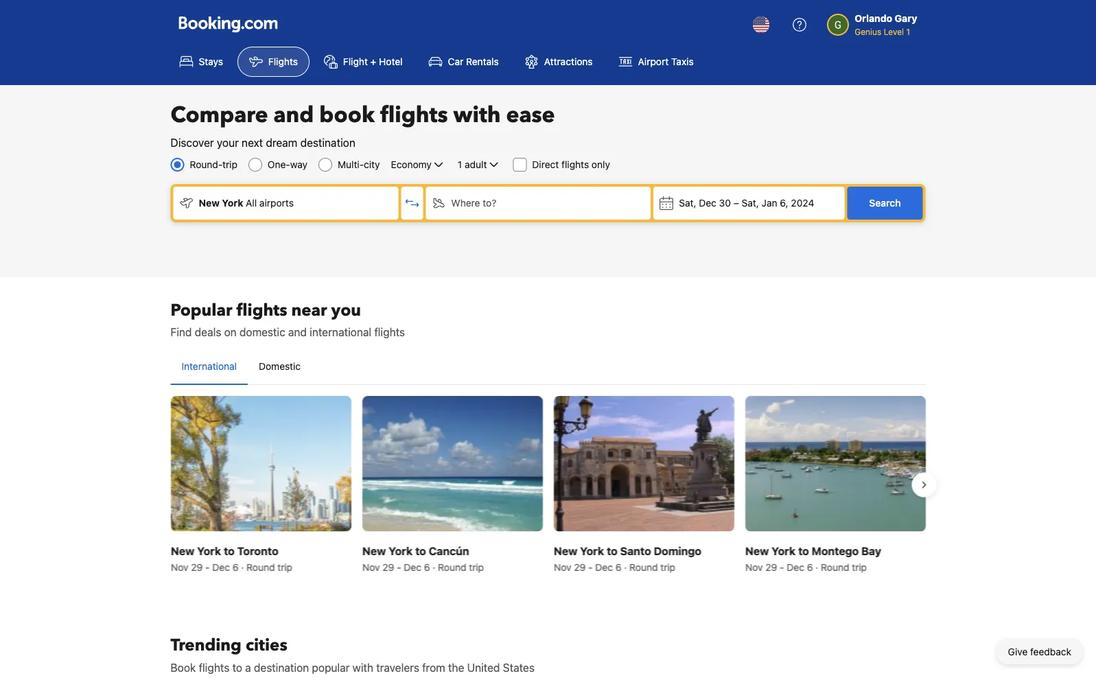 Task type: vqa. For each thing, say whether or not it's contained in the screenshot.
Open in open for breakfast • brunch • lunch • dinner
no



Task type: locate. For each thing, give the bounding box(es) containing it.
3 · from the left
[[624, 561, 627, 573]]

to inside new york to montego bay nov 29 - dec 6 · round trip
[[798, 544, 809, 557]]

1 left adult
[[458, 159, 462, 170]]

round down toronto
[[246, 561, 275, 573]]

book
[[171, 661, 196, 674]]

discover
[[171, 136, 214, 149]]

3 round from the left
[[629, 561, 658, 573]]

taxis
[[671, 56, 694, 67]]

3 6 from the left
[[615, 561, 621, 573]]

0 vertical spatial and
[[274, 100, 314, 130]]

york left santo
[[580, 544, 604, 557]]

york left montego
[[771, 544, 795, 557]]

to inside new york to toronto nov 29 - dec 6 · round trip
[[223, 544, 234, 557]]

flights link
[[237, 47, 310, 77]]

dec inside new york to cancún nov 29 - dec 6 · round trip
[[404, 561, 421, 573]]

1 - from the left
[[205, 561, 209, 573]]

ease
[[506, 100, 555, 130]]

6 down santo
[[615, 561, 621, 573]]

2 · from the left
[[432, 561, 435, 573]]

the
[[448, 661, 464, 674]]

new york to montego bay nov 29 - dec 6 · round trip
[[745, 544, 881, 573]]

destination up 'multi-'
[[300, 136, 355, 149]]

2 29 from the left
[[382, 561, 394, 573]]

4 29 from the left
[[765, 561, 777, 573]]

york inside new york to santo domingo nov 29 - dec 6 · round trip
[[580, 544, 604, 557]]

new
[[199, 197, 220, 209], [171, 544, 194, 557], [362, 544, 386, 557], [554, 544, 577, 557], [745, 544, 769, 557]]

1 horizontal spatial 1
[[906, 27, 910, 36]]

sat, right –
[[742, 197, 759, 209]]

4 · from the left
[[815, 561, 818, 573]]

1
[[906, 27, 910, 36], [458, 159, 462, 170]]

direct
[[532, 159, 559, 170]]

4 - from the left
[[779, 561, 784, 573]]

with right the popular
[[353, 661, 373, 674]]

destination down cities
[[254, 661, 309, 674]]

· down santo
[[624, 561, 627, 573]]

4 nov from the left
[[745, 561, 763, 573]]

4 round from the left
[[821, 561, 849, 573]]

6 down cancún
[[424, 561, 430, 573]]

york inside new york to toronto nov 29 - dec 6 · round trip
[[197, 544, 221, 557]]

flights down trending
[[199, 661, 229, 674]]

· down cancún
[[432, 561, 435, 573]]

airport taxis
[[638, 56, 694, 67]]

york left cancún
[[388, 544, 412, 557]]

region
[[160, 391, 937, 579]]

new inside new york to toronto nov 29 - dec 6 · round trip
[[171, 544, 194, 557]]

· inside new york to cancún nov 29 - dec 6 · round trip
[[432, 561, 435, 573]]

· down montego
[[815, 561, 818, 573]]

new york to toronto image
[[171, 396, 351, 531]]

trip down cancún
[[469, 561, 484, 573]]

deals
[[195, 326, 221, 339]]

booking.com logo image
[[179, 16, 278, 33], [179, 16, 278, 33]]

airport
[[638, 56, 669, 67]]

compare
[[171, 100, 268, 130]]

flights inside trending cities book flights to a destination popular with travelers from the united states
[[199, 661, 229, 674]]

0 vertical spatial with
[[453, 100, 501, 130]]

1 vertical spatial and
[[288, 326, 307, 339]]

round
[[246, 561, 275, 573], [438, 561, 466, 573], [629, 561, 658, 573], [821, 561, 849, 573]]

to left "a"
[[232, 661, 242, 674]]

york for toronto
[[197, 544, 221, 557]]

to inside new york to cancún nov 29 - dec 6 · round trip
[[415, 544, 426, 557]]

1 vertical spatial 1
[[458, 159, 462, 170]]

1 horizontal spatial sat,
[[742, 197, 759, 209]]

trip down toronto
[[277, 561, 292, 573]]

where to?
[[451, 197, 496, 209]]

round down santo
[[629, 561, 658, 573]]

round down cancún
[[438, 561, 466, 573]]

tab list
[[171, 349, 926, 386]]

to left cancún
[[415, 544, 426, 557]]

flight
[[343, 56, 368, 67]]

3 - from the left
[[588, 561, 592, 573]]

- inside new york to montego bay nov 29 - dec 6 · round trip
[[779, 561, 784, 573]]

2 round from the left
[[438, 561, 466, 573]]

flights up economy
[[380, 100, 448, 130]]

with
[[453, 100, 501, 130], [353, 661, 373, 674]]

nov inside new york to montego bay nov 29 - dec 6 · round trip
[[745, 561, 763, 573]]

1 down the gary
[[906, 27, 910, 36]]

flights
[[268, 56, 298, 67]]

santo
[[620, 544, 651, 557]]

- inside new york to cancún nov 29 - dec 6 · round trip
[[396, 561, 401, 573]]

1 nov from the left
[[171, 561, 188, 573]]

travelers
[[376, 661, 419, 674]]

attractions
[[544, 56, 593, 67]]

york left toronto
[[197, 544, 221, 557]]

1 sat, from the left
[[679, 197, 696, 209]]

2 6 from the left
[[424, 561, 430, 573]]

1 · from the left
[[241, 561, 244, 573]]

and down near
[[288, 326, 307, 339]]

airports
[[259, 197, 294, 209]]

round-
[[190, 159, 222, 170]]

new inside new york to cancún nov 29 - dec 6 · round trip
[[362, 544, 386, 557]]

car
[[448, 56, 463, 67]]

new for new york
[[199, 197, 220, 209]]

sat,
[[679, 197, 696, 209], [742, 197, 759, 209]]

york left all
[[222, 197, 243, 209]]

and up "dream"
[[274, 100, 314, 130]]

way
[[290, 159, 307, 170]]

new for new york to montego bay
[[745, 544, 769, 557]]

montego
[[811, 544, 859, 557]]

new inside new york to santo domingo nov 29 - dec 6 · round trip
[[554, 544, 577, 557]]

new for new york to cancún
[[362, 544, 386, 557]]

2 sat, from the left
[[742, 197, 759, 209]]

4 6 from the left
[[807, 561, 813, 573]]

to left santo
[[606, 544, 617, 557]]

1 vertical spatial destination
[[254, 661, 309, 674]]

trip down 'bay'
[[852, 561, 867, 573]]

6,
[[780, 197, 788, 209]]

with up adult
[[453, 100, 501, 130]]

next
[[242, 136, 263, 149]]

1 inside orlando gary genius level 1
[[906, 27, 910, 36]]

6 down toronto
[[232, 561, 238, 573]]

international
[[182, 361, 237, 372]]

0 horizontal spatial with
[[353, 661, 373, 674]]

to left toronto
[[223, 544, 234, 557]]

trip inside new york to toronto nov 29 - dec 6 · round trip
[[277, 561, 292, 573]]

to inside new york to santo domingo nov 29 - dec 6 · round trip
[[606, 544, 617, 557]]

6 inside new york to montego bay nov 29 - dec 6 · round trip
[[807, 561, 813, 573]]

to for santo
[[606, 544, 617, 557]]

york
[[222, 197, 243, 209], [197, 544, 221, 557], [388, 544, 412, 557], [580, 544, 604, 557], [771, 544, 795, 557]]

new for new york to santo domingo
[[554, 544, 577, 557]]

3 29 from the left
[[574, 561, 585, 573]]

1 6 from the left
[[232, 561, 238, 573]]

round inside new york to toronto nov 29 - dec 6 · round trip
[[246, 561, 275, 573]]

a
[[245, 661, 251, 674]]

york for santo
[[580, 544, 604, 557]]

new york to montego bay image
[[745, 396, 926, 531]]

2 nov from the left
[[362, 561, 380, 573]]

· down toronto
[[241, 561, 244, 573]]

0 vertical spatial 1
[[906, 27, 910, 36]]

- inside new york to santo domingo nov 29 - dec 6 · round trip
[[588, 561, 592, 573]]

sat, left 30
[[679, 197, 696, 209]]

1 vertical spatial with
[[353, 661, 373, 674]]

one-
[[268, 159, 290, 170]]

dec
[[699, 197, 716, 209], [212, 561, 230, 573], [404, 561, 421, 573], [595, 561, 613, 573], [787, 561, 804, 573]]

trip down the domingo
[[660, 561, 675, 573]]

2 - from the left
[[396, 561, 401, 573]]

nov
[[171, 561, 188, 573], [362, 561, 380, 573], [554, 561, 571, 573], [745, 561, 763, 573]]

flights inside the compare and book flights with ease discover your next dream destination
[[380, 100, 448, 130]]

flights up domestic
[[237, 299, 287, 322]]

to left montego
[[798, 544, 809, 557]]

near
[[291, 299, 327, 322]]

york inside new york to cancún nov 29 - dec 6 · round trip
[[388, 544, 412, 557]]

0 vertical spatial destination
[[300, 136, 355, 149]]

29
[[191, 561, 202, 573], [382, 561, 394, 573], [574, 561, 585, 573], [765, 561, 777, 573]]

round down montego
[[821, 561, 849, 573]]

multi-city
[[338, 159, 380, 170]]

round-trip
[[190, 159, 237, 170]]

to
[[223, 544, 234, 557], [415, 544, 426, 557], [606, 544, 617, 557], [798, 544, 809, 557], [232, 661, 242, 674]]

new york to toronto nov 29 - dec 6 · round trip
[[171, 544, 292, 573]]

1 horizontal spatial with
[[453, 100, 501, 130]]

trip
[[222, 159, 237, 170], [277, 561, 292, 573], [469, 561, 484, 573], [660, 561, 675, 573], [852, 561, 867, 573]]

new inside new york to montego bay nov 29 - dec 6 · round trip
[[745, 544, 769, 557]]

6
[[232, 561, 238, 573], [424, 561, 430, 573], [615, 561, 621, 573], [807, 561, 813, 573]]

york inside new york to montego bay nov 29 - dec 6 · round trip
[[771, 544, 795, 557]]

0 horizontal spatial sat,
[[679, 197, 696, 209]]

1 29 from the left
[[191, 561, 202, 573]]

6 inside new york to toronto nov 29 - dec 6 · round trip
[[232, 561, 238, 573]]

3 nov from the left
[[554, 561, 571, 573]]

popular
[[171, 299, 232, 322]]

to for montego
[[798, 544, 809, 557]]

6 down montego
[[807, 561, 813, 573]]

and
[[274, 100, 314, 130], [288, 326, 307, 339]]

·
[[241, 561, 244, 573], [432, 561, 435, 573], [624, 561, 627, 573], [815, 561, 818, 573]]

new york to santo domingo image
[[554, 396, 734, 531]]

0 horizontal spatial 1
[[458, 159, 462, 170]]

gary
[[895, 13, 917, 24]]

flight + hotel
[[343, 56, 403, 67]]

6 inside new york to cancún nov 29 - dec 6 · round trip
[[424, 561, 430, 573]]

domestic
[[239, 326, 285, 339]]

genius
[[855, 27, 881, 36]]

1 round from the left
[[246, 561, 275, 573]]



Task type: describe. For each thing, give the bounding box(es) containing it.
city
[[364, 159, 380, 170]]

2024
[[791, 197, 814, 209]]

car rentals link
[[417, 47, 510, 77]]

cities
[[246, 634, 287, 657]]

nov inside new york to cancún nov 29 - dec 6 · round trip
[[362, 561, 380, 573]]

with inside trending cities book flights to a destination popular with travelers from the united states
[[353, 661, 373, 674]]

hotel
[[379, 56, 403, 67]]

all
[[246, 197, 257, 209]]

round inside new york to montego bay nov 29 - dec 6 · round trip
[[821, 561, 849, 573]]

–
[[734, 197, 739, 209]]

- inside new york to toronto nov 29 - dec 6 · round trip
[[205, 561, 209, 573]]

domingo
[[653, 544, 701, 557]]

car rentals
[[448, 56, 499, 67]]

new for new york to toronto
[[171, 544, 194, 557]]

flight + hotel link
[[312, 47, 414, 77]]

you
[[331, 299, 361, 322]]

trip down your
[[222, 159, 237, 170]]

dec inside new york to santo domingo nov 29 - dec 6 · round trip
[[595, 561, 613, 573]]

attractions link
[[513, 47, 604, 77]]

region containing new york to toronto
[[160, 391, 937, 579]]

29 inside new york to toronto nov 29 - dec 6 · round trip
[[191, 561, 202, 573]]

popular
[[312, 661, 350, 674]]

find
[[171, 326, 192, 339]]

cancún
[[428, 544, 469, 557]]

with inside the compare and book flights with ease discover your next dream destination
[[453, 100, 501, 130]]

where to? button
[[426, 187, 651, 220]]

orlando gary genius level 1
[[855, 13, 917, 36]]

dec inside popup button
[[699, 197, 716, 209]]

stays link
[[168, 47, 235, 77]]

flights right the international
[[374, 326, 405, 339]]

new york to cancún nov 29 - dec 6 · round trip
[[362, 544, 484, 573]]

round inside new york to cancún nov 29 - dec 6 · round trip
[[438, 561, 466, 573]]

round inside new york to santo domingo nov 29 - dec 6 · round trip
[[629, 561, 658, 573]]

trip inside new york to cancún nov 29 - dec 6 · round trip
[[469, 561, 484, 573]]

orlando
[[855, 13, 892, 24]]

international
[[310, 326, 371, 339]]

30
[[719, 197, 731, 209]]

new york to cancún image
[[362, 396, 543, 531]]

to for cancún
[[415, 544, 426, 557]]

economy
[[391, 159, 432, 170]]

bay
[[861, 544, 881, 557]]

domestic
[[259, 361, 301, 372]]

dec inside new york to toronto nov 29 - dec 6 · round trip
[[212, 561, 230, 573]]

jan
[[762, 197, 777, 209]]

feedback
[[1030, 646, 1071, 658]]

to inside trending cities book flights to a destination popular with travelers from the united states
[[232, 661, 242, 674]]

popular flights near you find deals on domestic and international flights
[[171, 299, 405, 339]]

united
[[467, 661, 500, 674]]

new york to santo domingo nov 29 - dec 6 · round trip
[[554, 544, 701, 573]]

to for toronto
[[223, 544, 234, 557]]

6 inside new york to santo domingo nov 29 - dec 6 · round trip
[[615, 561, 621, 573]]

29 inside new york to montego bay nov 29 - dec 6 · round trip
[[765, 561, 777, 573]]

from
[[422, 661, 445, 674]]

new york all airports
[[199, 197, 294, 209]]

+
[[370, 56, 376, 67]]

give feedback
[[1008, 646, 1071, 658]]

to?
[[483, 197, 496, 209]]

level
[[884, 27, 904, 36]]

sat, dec 30 – sat, jan 6, 2024 button
[[654, 187, 845, 220]]

compare and book flights with ease discover your next dream destination
[[171, 100, 555, 149]]

on
[[224, 326, 237, 339]]

sat, dec 30 – sat, jan 6, 2024
[[679, 197, 814, 209]]

29 inside new york to santo domingo nov 29 - dec 6 · round trip
[[574, 561, 585, 573]]

give feedback button
[[997, 640, 1082, 664]]

1 adult button
[[456, 156, 502, 173]]

trip inside new york to santo domingo nov 29 - dec 6 · round trip
[[660, 561, 675, 573]]

trending
[[171, 634, 242, 657]]

rentals
[[466, 56, 499, 67]]

multi-
[[338, 159, 364, 170]]

29 inside new york to cancún nov 29 - dec 6 · round trip
[[382, 561, 394, 573]]

destination inside trending cities book flights to a destination popular with travelers from the united states
[[254, 661, 309, 674]]

nov inside new york to toronto nov 29 - dec 6 · round trip
[[171, 561, 188, 573]]

airport taxis link
[[607, 47, 705, 77]]

your
[[217, 136, 239, 149]]

1 adult
[[458, 159, 487, 170]]

one-way
[[268, 159, 307, 170]]

search button
[[847, 187, 923, 220]]

nov inside new york to santo domingo nov 29 - dec 6 · round trip
[[554, 561, 571, 573]]

and inside popular flights near you find deals on domestic and international flights
[[288, 326, 307, 339]]

direct flights only
[[532, 159, 610, 170]]

and inside the compare and book flights with ease discover your next dream destination
[[274, 100, 314, 130]]

· inside new york to toronto nov 29 - dec 6 · round trip
[[241, 561, 244, 573]]

· inside new york to montego bay nov 29 - dec 6 · round trip
[[815, 561, 818, 573]]

give
[[1008, 646, 1028, 658]]

domestic button
[[248, 349, 312, 384]]

flights left only
[[562, 159, 589, 170]]

trip inside new york to montego bay nov 29 - dec 6 · round trip
[[852, 561, 867, 573]]

trending cities book flights to a destination popular with travelers from the united states
[[171, 634, 535, 674]]

search
[[869, 197, 901, 209]]

book
[[319, 100, 375, 130]]

stays
[[199, 56, 223, 67]]

toronto
[[237, 544, 278, 557]]

york for montego
[[771, 544, 795, 557]]

dream
[[266, 136, 297, 149]]

york for cancún
[[388, 544, 412, 557]]

destination inside the compare and book flights with ease discover your next dream destination
[[300, 136, 355, 149]]

only
[[592, 159, 610, 170]]

states
[[503, 661, 535, 674]]

where
[[451, 197, 480, 209]]

adult
[[465, 159, 487, 170]]

international button
[[171, 349, 248, 384]]

· inside new york to santo domingo nov 29 - dec 6 · round trip
[[624, 561, 627, 573]]

1 inside 1 adult dropdown button
[[458, 159, 462, 170]]

dec inside new york to montego bay nov 29 - dec 6 · round trip
[[787, 561, 804, 573]]

tab list containing international
[[171, 349, 926, 386]]

york for airports
[[222, 197, 243, 209]]



